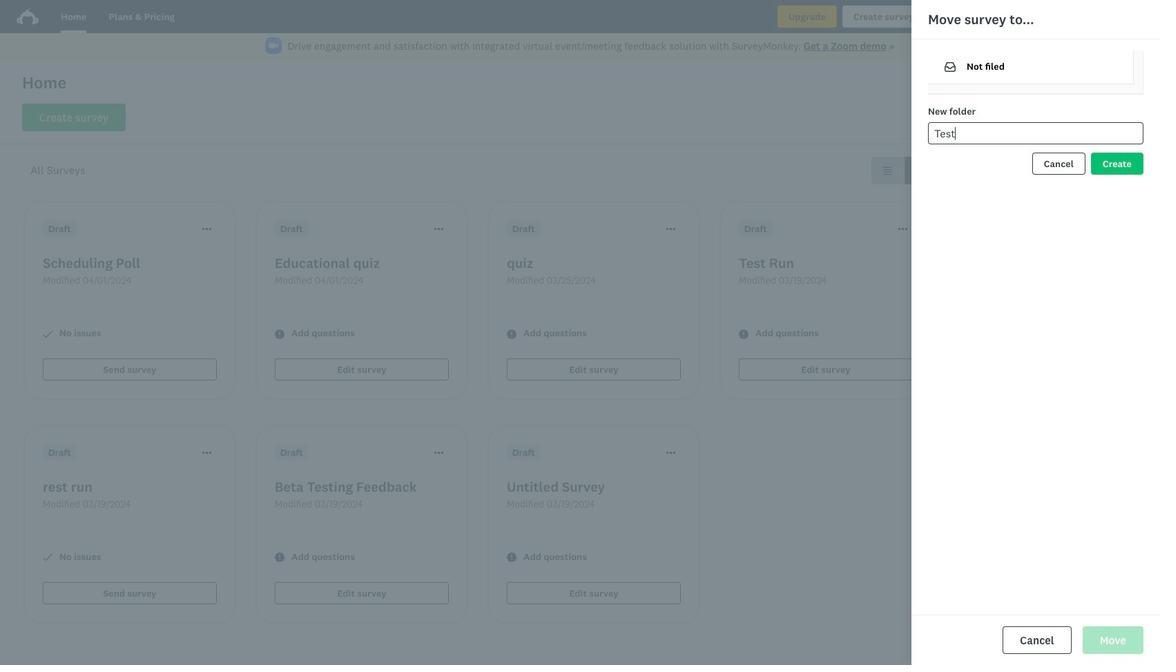 Task type: locate. For each thing, give the bounding box(es) containing it.
1 vertical spatial no issues image
[[43, 553, 53, 563]]

0 horizontal spatial warning image
[[507, 329, 517, 339]]

products icon image
[[951, 8, 967, 25], [951, 8, 967, 25]]

x image
[[1134, 44, 1143, 53]]

search image
[[954, 113, 965, 124], [954, 113, 965, 124]]

not filed image
[[945, 61, 956, 73], [945, 62, 956, 72]]

2 brand logo image from the top
[[17, 8, 39, 25]]

warning image
[[275, 329, 285, 339], [275, 553, 285, 563], [507, 553, 517, 563]]

dialog
[[912, 0, 1161, 665]]

None text field
[[929, 122, 1144, 144]]

warning image
[[507, 329, 517, 339], [739, 329, 749, 339]]

brand logo image
[[17, 6, 39, 28], [17, 8, 39, 25]]

2 warning image from the left
[[739, 329, 749, 339]]

group
[[872, 157, 937, 184]]

no issues image
[[43, 329, 53, 339], [43, 553, 53, 563]]

1 warning image from the left
[[507, 329, 517, 339]]

help icon image
[[1028, 8, 1044, 25]]

1 horizontal spatial warning image
[[739, 329, 749, 339]]

0 vertical spatial no issues image
[[43, 329, 53, 339]]



Task type: describe. For each thing, give the bounding box(es) containing it.
2 no issues image from the top
[[43, 553, 53, 563]]

Search text field
[[965, 104, 1103, 132]]

2 not filed image from the top
[[945, 62, 956, 72]]

1 not filed image from the top
[[945, 61, 956, 73]]

1 no issues image from the top
[[43, 329, 53, 339]]

1 brand logo image from the top
[[17, 6, 39, 28]]

notification center icon image
[[989, 8, 1006, 25]]



Task type: vqa. For each thing, say whether or not it's contained in the screenshot.
the response based pricing icon at right bottom
no



